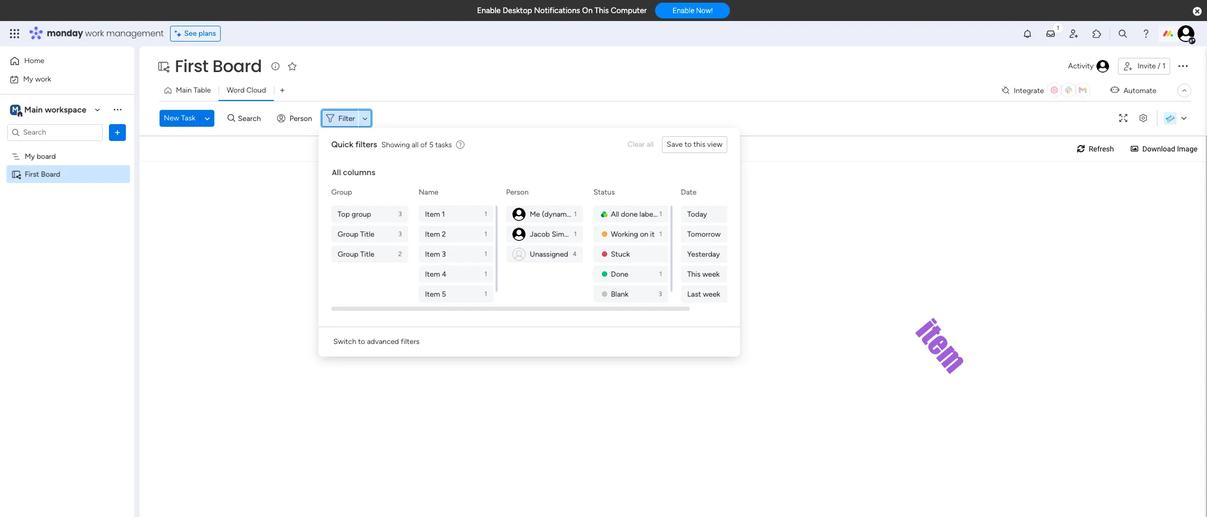 Task type: describe. For each thing, give the bounding box(es) containing it.
word cloud button
[[219, 82, 274, 99]]

angle down image
[[205, 115, 210, 122]]

list box containing my board
[[0, 145, 134, 325]]

group group
[[331, 206, 410, 263]]

m
[[12, 105, 18, 114]]

dapulse integrations image
[[1002, 87, 1009, 95]]

0 vertical spatial jacob simon image
[[1178, 25, 1194, 42]]

this week
[[687, 270, 720, 279]]

group
[[352, 210, 371, 219]]

First Board field
[[172, 54, 265, 78]]

shareable board image inside "list box"
[[11, 169, 21, 179]]

last week
[[687, 290, 720, 299]]

v2 search image
[[228, 113, 235, 124]]

work for my
[[35, 75, 51, 83]]

all columns
[[332, 167, 376, 178]]

clear all button
[[623, 136, 658, 153]]

see plans button
[[170, 26, 221, 42]]

now!
[[696, 6, 713, 15]]

this inside date "group"
[[687, 270, 701, 279]]

board inside "list box"
[[41, 170, 60, 179]]

notifications
[[534, 6, 580, 15]]

showing
[[381, 140, 410, 149]]

item 3
[[425, 250, 446, 259]]

view
[[707, 140, 723, 149]]

1 image
[[1053, 22, 1063, 33]]

to for switch
[[358, 338, 365, 347]]

plans
[[199, 29, 216, 38]]

it
[[650, 230, 655, 239]]

2 inside "group" group
[[398, 251, 402, 258]]

week for this week
[[702, 270, 720, 279]]

title for 3
[[360, 230, 374, 239]]

switch
[[333, 338, 356, 347]]

advanced
[[367, 338, 399, 347]]

cloud
[[246, 86, 266, 95]]

title for 2
[[360, 250, 374, 259]]

computer
[[611, 6, 647, 15]]

group for 3
[[338, 230, 358, 239]]

done
[[611, 270, 628, 279]]

labels
[[639, 210, 658, 219]]

done
[[621, 210, 638, 219]]

my for my work
[[23, 75, 33, 83]]

my work
[[23, 75, 51, 83]]

invite / 1 button
[[1118, 58, 1170, 75]]

status
[[594, 188, 615, 197]]

5 inside quick filters showing all of 5 tasks
[[429, 140, 433, 149]]

3 inside 'name' group
[[442, 250, 446, 259]]

person group
[[506, 206, 585, 263]]

desktop
[[503, 6, 532, 15]]

columns
[[343, 167, 376, 178]]

me (dynamic)
[[530, 210, 575, 219]]

first inside "list box"
[[25, 170, 39, 179]]

select product image
[[9, 28, 20, 39]]

invite / 1
[[1137, 62, 1165, 71]]

item for item 4
[[425, 270, 440, 279]]

search everything image
[[1117, 28, 1128, 39]]

Search in workspace field
[[22, 126, 88, 139]]

2 inside 'name' group
[[442, 230, 446, 239]]

jacob simon
[[530, 230, 573, 239]]

last
[[687, 290, 701, 299]]

my board
[[25, 152, 56, 161]]

3 left item 1
[[398, 211, 402, 218]]

status group
[[594, 206, 670, 303]]

1 inside 'button'
[[1162, 62, 1165, 71]]

person inside popup button
[[290, 114, 312, 123]]

name
[[419, 188, 438, 197]]

switch to advanced filters
[[333, 338, 420, 347]]

5 inside 'name' group
[[442, 290, 446, 299]]

0 vertical spatial first
[[175, 54, 208, 78]]

home button
[[6, 53, 113, 70]]

of
[[420, 140, 427, 149]]

top
[[338, 210, 350, 219]]

item 4
[[425, 270, 446, 279]]

see plans
[[184, 29, 216, 38]]

enable now! button
[[655, 3, 730, 19]]

top group
[[338, 210, 371, 219]]

clear all
[[628, 140, 654, 149]]

me
[[530, 210, 540, 219]]

home
[[24, 56, 44, 65]]

quick
[[331, 140, 353, 150]]

monday work management
[[47, 27, 164, 39]]

name group
[[419, 206, 496, 303]]

word
[[227, 86, 245, 95]]

options image
[[1176, 59, 1189, 72]]

enable now!
[[673, 6, 713, 15]]

table
[[194, 86, 211, 95]]

item for item 3
[[425, 250, 440, 259]]

monday
[[47, 27, 83, 39]]

this
[[693, 140, 705, 149]]

invite
[[1137, 62, 1156, 71]]

options image
[[112, 127, 123, 138]]

stuck
[[611, 250, 630, 259]]

all for all done labels
[[611, 210, 619, 219]]

save to this view
[[667, 140, 723, 149]]

filter
[[338, 114, 355, 123]]

all for all columns
[[332, 167, 341, 178]]

dapulse close image
[[1193, 6, 1202, 17]]

show board description image
[[269, 61, 282, 72]]

4 inside person group
[[573, 251, 577, 258]]

new task button
[[160, 110, 200, 127]]

workspace image
[[10, 104, 21, 116]]



Task type: locate. For each thing, give the bounding box(es) containing it.
1 vertical spatial jacob simon image
[[512, 208, 526, 221]]

Search field
[[235, 111, 267, 126]]

person left filter popup button
[[290, 114, 312, 123]]

main inside button
[[176, 86, 192, 95]]

0 vertical spatial group
[[331, 188, 352, 197]]

0 vertical spatial first board
[[175, 54, 262, 78]]

unassigned
[[530, 250, 568, 259]]

item down item 2
[[425, 250, 440, 259]]

integrate
[[1014, 86, 1044, 95]]

my inside button
[[23, 75, 33, 83]]

1 horizontal spatial work
[[85, 27, 104, 39]]

apps image
[[1092, 28, 1102, 39]]

2 vertical spatial group
[[338, 250, 358, 259]]

1 vertical spatial filters
[[401, 338, 420, 347]]

enable for enable now!
[[673, 6, 694, 15]]

1 vertical spatial 2
[[398, 251, 402, 258]]

1 all from the left
[[647, 140, 654, 149]]

jacob
[[530, 230, 550, 239]]

0 horizontal spatial all
[[412, 140, 419, 149]]

jacob simon image left jacob
[[512, 228, 526, 241]]

0 horizontal spatial first board
[[25, 170, 60, 179]]

group title
[[338, 230, 374, 239], [338, 250, 374, 259]]

1 vertical spatial week
[[703, 290, 720, 299]]

main for main workspace
[[24, 105, 43, 115]]

item for item 5
[[425, 290, 440, 299]]

3 inside status group
[[659, 291, 662, 298]]

week right last
[[703, 290, 720, 299]]

workspace
[[45, 105, 86, 115]]

0 vertical spatial shareable board image
[[157, 60, 170, 73]]

on
[[582, 6, 593, 15]]

1 title from the top
[[360, 230, 374, 239]]

all inside status group
[[611, 210, 619, 219]]

my work button
[[6, 71, 113, 88]]

1 vertical spatial first board
[[25, 170, 60, 179]]

to
[[685, 140, 692, 149], [358, 338, 365, 347]]

all inside "clear all" button
[[647, 140, 654, 149]]

all left of
[[412, 140, 419, 149]]

work right monday
[[85, 27, 104, 39]]

jacob simon image down dapulse close image
[[1178, 25, 1194, 42]]

2 title from the top
[[360, 250, 374, 259]]

item 1
[[425, 210, 445, 219]]

3 left item 2
[[398, 231, 402, 238]]

all
[[332, 167, 341, 178], [611, 210, 619, 219]]

1 horizontal spatial this
[[687, 270, 701, 279]]

1 horizontal spatial board
[[213, 54, 262, 78]]

all
[[647, 140, 654, 149], [412, 140, 419, 149]]

this
[[595, 6, 609, 15], [687, 270, 701, 279]]

5 item from the top
[[425, 290, 440, 299]]

on
[[640, 230, 648, 239]]

new task
[[164, 114, 195, 123]]

1 horizontal spatial 5
[[442, 290, 446, 299]]

item down item 4 on the bottom left of the page
[[425, 290, 440, 299]]

2 vertical spatial jacob simon image
[[512, 228, 526, 241]]

0 vertical spatial 2
[[442, 230, 446, 239]]

first board inside "list box"
[[25, 170, 60, 179]]

first down my board
[[25, 170, 39, 179]]

2
[[442, 230, 446, 239], [398, 251, 402, 258]]

jacob simon image for jacob simon
[[512, 228, 526, 241]]

filter button
[[322, 110, 371, 127]]

first up main table
[[175, 54, 208, 78]]

enable desktop notifications on this computer
[[477, 6, 647, 15]]

board down board
[[41, 170, 60, 179]]

0 horizontal spatial 5
[[429, 140, 433, 149]]

0 horizontal spatial shareable board image
[[11, 169, 21, 179]]

automate
[[1123, 86, 1156, 95]]

task
[[181, 114, 195, 123]]

1 horizontal spatial first
[[175, 54, 208, 78]]

enable
[[477, 6, 501, 15], [673, 6, 694, 15]]

main right 'workspace' icon
[[24, 105, 43, 115]]

today
[[687, 210, 707, 219]]

2 item from the top
[[425, 230, 440, 239]]

1 vertical spatial all
[[611, 210, 619, 219]]

this up last
[[687, 270, 701, 279]]

1 vertical spatial group
[[338, 230, 358, 239]]

person up person group
[[506, 188, 529, 197]]

0 vertical spatial this
[[595, 6, 609, 15]]

main
[[176, 86, 192, 95], [24, 105, 43, 115]]

0 horizontal spatial person
[[290, 114, 312, 123]]

working
[[611, 230, 638, 239]]

my inside "list box"
[[25, 152, 35, 161]]

main workspace
[[24, 105, 86, 115]]

2 all from the left
[[412, 140, 419, 149]]

1 horizontal spatial shareable board image
[[157, 60, 170, 73]]

0 horizontal spatial board
[[41, 170, 60, 179]]

item 2
[[425, 230, 446, 239]]

/
[[1158, 62, 1161, 71]]

enable left desktop
[[477, 6, 501, 15]]

1 horizontal spatial filters
[[401, 338, 420, 347]]

to for save
[[685, 140, 692, 149]]

workspace selection element
[[10, 103, 88, 117]]

all right clear
[[647, 140, 654, 149]]

all left 'done'
[[611, 210, 619, 219]]

1 vertical spatial shareable board image
[[11, 169, 21, 179]]

week up last week
[[702, 270, 720, 279]]

filters
[[355, 140, 377, 150], [401, 338, 420, 347]]

working on it
[[611, 230, 655, 239]]

person button
[[273, 110, 318, 127]]

4 inside 'name' group
[[442, 270, 446, 279]]

learn more image
[[456, 140, 465, 150]]

5 down item 4 on the bottom left of the page
[[442, 290, 446, 299]]

0 horizontal spatial main
[[24, 105, 43, 115]]

0 horizontal spatial this
[[595, 6, 609, 15]]

jacob simon image
[[1178, 25, 1194, 42], [512, 208, 526, 221], [512, 228, 526, 241]]

0 vertical spatial board
[[213, 54, 262, 78]]

main table
[[176, 86, 211, 95]]

work inside button
[[35, 75, 51, 83]]

0 vertical spatial 5
[[429, 140, 433, 149]]

0 vertical spatial all
[[332, 167, 341, 178]]

jacob simon image for me (dynamic)
[[512, 208, 526, 221]]

0 vertical spatial title
[[360, 230, 374, 239]]

group
[[331, 188, 352, 197], [338, 230, 358, 239], [338, 250, 358, 259]]

this right on
[[595, 6, 609, 15]]

3
[[398, 211, 402, 218], [398, 231, 402, 238], [442, 250, 446, 259], [659, 291, 662, 298]]

1 horizontal spatial all
[[647, 140, 654, 149]]

0 horizontal spatial 4
[[442, 270, 446, 279]]

add to favorites image
[[287, 61, 298, 71]]

1 vertical spatial work
[[35, 75, 51, 83]]

open full screen image
[[1115, 115, 1132, 122]]

2 group title from the top
[[338, 250, 374, 259]]

item up item 2
[[425, 210, 440, 219]]

first board up table
[[175, 54, 262, 78]]

simon
[[552, 230, 573, 239]]

4 item from the top
[[425, 270, 440, 279]]

all inside quick filters showing all of 5 tasks
[[412, 140, 419, 149]]

yesterday
[[687, 250, 720, 259]]

item down item 1
[[425, 230, 440, 239]]

person inside all columns dialog
[[506, 188, 529, 197]]

0 horizontal spatial work
[[35, 75, 51, 83]]

my for my board
[[25, 152, 35, 161]]

first board down my board
[[25, 170, 60, 179]]

new
[[164, 114, 179, 123]]

item for item 1
[[425, 210, 440, 219]]

to right switch
[[358, 338, 365, 347]]

enable inside button
[[673, 6, 694, 15]]

activity button
[[1064, 58, 1114, 75]]

collapse board header image
[[1180, 86, 1189, 95]]

title
[[360, 230, 374, 239], [360, 250, 374, 259]]

1 vertical spatial 5
[[442, 290, 446, 299]]

tasks
[[435, 140, 452, 149]]

person
[[290, 114, 312, 123], [506, 188, 529, 197]]

0 vertical spatial 4
[[573, 251, 577, 258]]

quick filters showing all of 5 tasks
[[331, 140, 452, 150]]

option
[[0, 147, 134, 149]]

board
[[37, 152, 56, 161]]

work for monday
[[85, 27, 104, 39]]

1 horizontal spatial to
[[685, 140, 692, 149]]

1 group title from the top
[[338, 230, 374, 239]]

my down home
[[23, 75, 33, 83]]

save to this view button
[[662, 136, 727, 153]]

0 vertical spatial week
[[702, 270, 720, 279]]

week
[[702, 270, 720, 279], [703, 290, 720, 299]]

my
[[23, 75, 33, 83], [25, 152, 35, 161]]

0 horizontal spatial 2
[[398, 251, 402, 258]]

1 horizontal spatial person
[[506, 188, 529, 197]]

1 horizontal spatial 2
[[442, 230, 446, 239]]

0 vertical spatial my
[[23, 75, 33, 83]]

item down item 3 on the left of the page
[[425, 270, 440, 279]]

week for last week
[[703, 290, 720, 299]]

activity
[[1068, 62, 1094, 71]]

help image
[[1141, 28, 1151, 39]]

item for item 2
[[425, 230, 440, 239]]

0 vertical spatial work
[[85, 27, 104, 39]]

5 right of
[[429, 140, 433, 149]]

jacob simon image left me
[[512, 208, 526, 221]]

0 horizontal spatial to
[[358, 338, 365, 347]]

3 left last
[[659, 291, 662, 298]]

(dynamic)
[[542, 210, 575, 219]]

2 up item 3 on the left of the page
[[442, 230, 446, 239]]

board
[[213, 54, 262, 78], [41, 170, 60, 179]]

date
[[681, 188, 697, 197]]

0 vertical spatial main
[[176, 86, 192, 95]]

1 vertical spatial to
[[358, 338, 365, 347]]

0 horizontal spatial filters
[[355, 140, 377, 150]]

group title for 3
[[338, 230, 374, 239]]

tomorrow
[[687, 230, 721, 239]]

0 vertical spatial filters
[[355, 140, 377, 150]]

main inside workspace selection element
[[24, 105, 43, 115]]

0 horizontal spatial enable
[[477, 6, 501, 15]]

see
[[184, 29, 197, 38]]

all left the columns
[[332, 167, 341, 178]]

notifications image
[[1022, 28, 1033, 39]]

1 vertical spatial first
[[25, 170, 39, 179]]

word cloud
[[227, 86, 266, 95]]

item 5
[[425, 290, 446, 299]]

0 vertical spatial to
[[685, 140, 692, 149]]

1 vertical spatial group title
[[338, 250, 374, 259]]

0 horizontal spatial first
[[25, 170, 39, 179]]

filters inside button
[[401, 338, 420, 347]]

main table button
[[160, 82, 219, 99]]

board up the word
[[213, 54, 262, 78]]

switch to advanced filters button
[[329, 334, 424, 351]]

1 horizontal spatial first board
[[175, 54, 262, 78]]

enable left now!
[[673, 6, 694, 15]]

settings image
[[1135, 115, 1152, 122]]

management
[[106, 27, 164, 39]]

enable for enable desktop notifications on this computer
[[477, 6, 501, 15]]

3 up item 4 on the bottom left of the page
[[442, 250, 446, 259]]

list box
[[0, 145, 134, 325]]

blank
[[611, 290, 628, 299]]

autopilot image
[[1110, 83, 1119, 97]]

1 vertical spatial person
[[506, 188, 529, 197]]

group for 2
[[338, 250, 358, 259]]

0 horizontal spatial all
[[332, 167, 341, 178]]

1 vertical spatial main
[[24, 105, 43, 115]]

1 vertical spatial this
[[687, 270, 701, 279]]

date group
[[681, 206, 758, 403]]

add view image
[[280, 87, 284, 95]]

0 vertical spatial group title
[[338, 230, 374, 239]]

2 left item 3 on the left of the page
[[398, 251, 402, 258]]

group title for 2
[[338, 250, 374, 259]]

3 item from the top
[[425, 250, 440, 259]]

main for main table
[[176, 86, 192, 95]]

1 horizontal spatial main
[[176, 86, 192, 95]]

1 vertical spatial 4
[[442, 270, 446, 279]]

to left this
[[685, 140, 692, 149]]

filters right 'quick'
[[355, 140, 377, 150]]

1 vertical spatial board
[[41, 170, 60, 179]]

first
[[175, 54, 208, 78], [25, 170, 39, 179]]

1 item from the top
[[425, 210, 440, 219]]

save
[[667, 140, 683, 149]]

0 vertical spatial person
[[290, 114, 312, 123]]

4 up item 5
[[442, 270, 446, 279]]

1
[[1162, 62, 1165, 71], [442, 210, 445, 219], [485, 211, 487, 218], [574, 211, 577, 218], [659, 211, 662, 218], [485, 231, 487, 238], [574, 231, 577, 238], [659, 231, 662, 238], [485, 251, 487, 258], [485, 271, 487, 278], [659, 271, 662, 278], [485, 291, 487, 298]]

my left board
[[25, 152, 35, 161]]

workspace options image
[[112, 104, 123, 115]]

1 vertical spatial title
[[360, 250, 374, 259]]

1 horizontal spatial all
[[611, 210, 619, 219]]

inbox image
[[1045, 28, 1056, 39]]

all done labels
[[611, 210, 658, 219]]

work down home
[[35, 75, 51, 83]]

4
[[573, 251, 577, 258], [442, 270, 446, 279]]

invite members image
[[1069, 28, 1079, 39]]

1 horizontal spatial 4
[[573, 251, 577, 258]]

arrow down image
[[359, 112, 371, 125]]

all columns dialog
[[319, 128, 768, 403]]

shareable board image
[[157, 60, 170, 73], [11, 169, 21, 179]]

clear
[[628, 140, 645, 149]]

1 vertical spatial my
[[25, 152, 35, 161]]

filters right "advanced"
[[401, 338, 420, 347]]

1 horizontal spatial enable
[[673, 6, 694, 15]]

main left table
[[176, 86, 192, 95]]

4 right unassigned
[[573, 251, 577, 258]]



Task type: vqa. For each thing, say whether or not it's contained in the screenshot.


